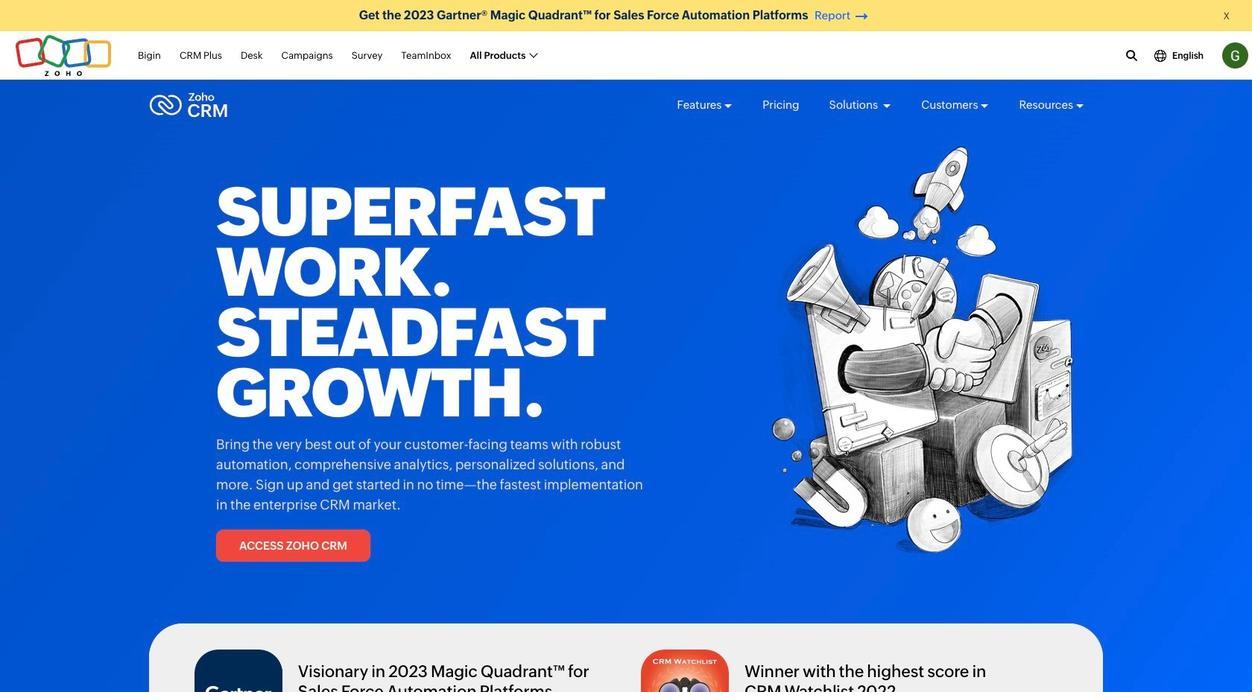 Task type: describe. For each thing, give the bounding box(es) containing it.
crm home banner image
[[738, 146, 1077, 573]]



Task type: locate. For each thing, give the bounding box(es) containing it.
gary orlando image
[[1223, 42, 1249, 69]]

zoho crm logo image
[[149, 89, 228, 122]]



Task type: vqa. For each thing, say whether or not it's contained in the screenshot.
paperwork
no



